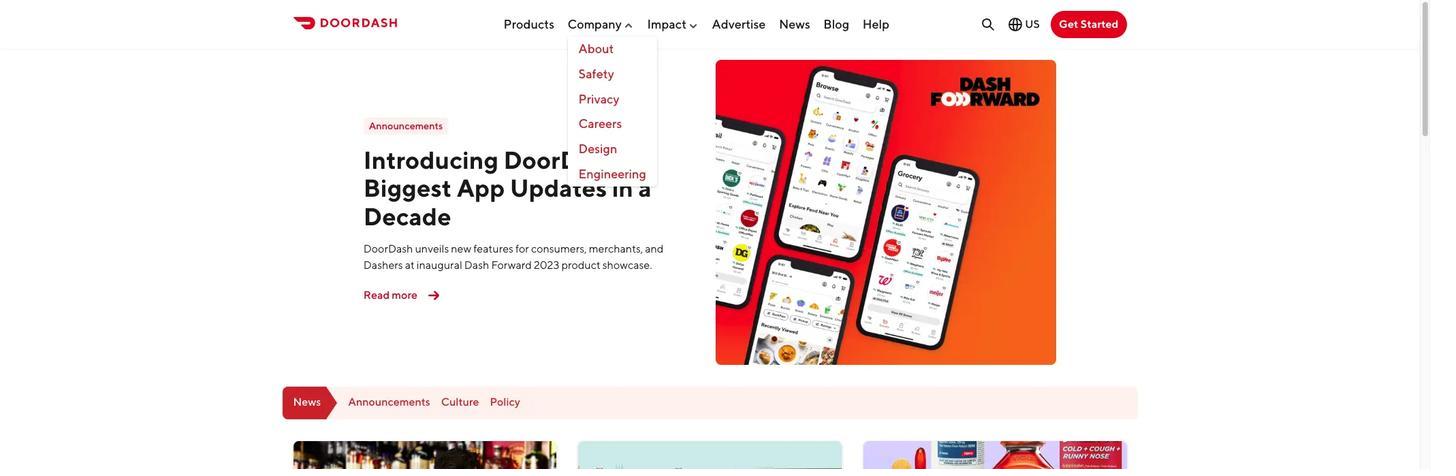 Task type: vqa. For each thing, say whether or not it's contained in the screenshot.
Help
yes



Task type: locate. For each thing, give the bounding box(es) containing it.
announcements for culture
[[348, 396, 430, 409]]

company link
[[568, 11, 634, 37]]

announcements link for introducing doordash's biggest app updates in a decade
[[364, 118, 448, 135]]

announcements link for culture
[[348, 396, 430, 409]]

introducing
[[364, 145, 499, 174]]

a
[[639, 173, 652, 203]]

1 vertical spatial announcements link
[[348, 396, 430, 409]]

privacy link
[[568, 87, 657, 112]]

us
[[1025, 18, 1040, 31]]

safety link
[[568, 62, 657, 87]]

read
[[364, 289, 390, 302]]

new
[[451, 243, 472, 256]]

doordash
[[364, 243, 413, 256]]

advertise link
[[712, 11, 766, 37]]

biggest
[[364, 173, 452, 203]]

more
[[392, 289, 418, 302]]

product
[[562, 259, 601, 272]]

introducing doordash's biggest app updates in a decade link
[[364, 145, 652, 231]]

image (27) image
[[716, 60, 1057, 365]]

0 vertical spatial announcements link
[[364, 118, 448, 135]]

announcements link
[[364, 118, 448, 135], [348, 396, 430, 409]]

announcements
[[369, 120, 443, 132], [348, 396, 430, 409]]

doordash's
[[504, 145, 635, 174]]

news link
[[779, 11, 811, 37], [282, 387, 337, 419]]

impact link
[[647, 11, 699, 37]]

for
[[516, 243, 529, 256]]

company
[[568, 17, 622, 31]]

0 vertical spatial announcements
[[369, 120, 443, 132]]

and
[[645, 243, 664, 256]]

forward
[[491, 259, 532, 272]]

blog link
[[824, 11, 850, 37]]

0 horizontal spatial news
[[293, 396, 321, 409]]

policy
[[490, 396, 520, 409]]

globe line image
[[1008, 16, 1024, 33]]

1 horizontal spatial news link
[[779, 11, 811, 37]]

about
[[579, 42, 614, 56]]

engineering
[[579, 167, 646, 181]]

merchants,
[[589, 243, 643, 256]]

about link
[[568, 37, 657, 62]]

design
[[579, 142, 618, 156]]

1 vertical spatial news link
[[282, 387, 337, 419]]

in
[[612, 173, 634, 203]]

1 vertical spatial announcements
[[348, 396, 430, 409]]

news
[[779, 17, 811, 31], [293, 396, 321, 409]]

1 horizontal spatial news
[[779, 17, 811, 31]]



Task type: describe. For each thing, give the bounding box(es) containing it.
2023
[[534, 259, 560, 272]]

inaugural
[[417, 259, 462, 272]]

get started button
[[1051, 11, 1127, 38]]

arrow right image
[[423, 285, 445, 307]]

consumers,
[[531, 243, 587, 256]]

updates
[[510, 173, 607, 203]]

careers link
[[568, 112, 657, 137]]

dash
[[464, 259, 489, 272]]

safety
[[579, 67, 614, 81]]

careers
[[579, 117, 622, 131]]

help link
[[863, 11, 890, 37]]

1 vertical spatial news
[[293, 396, 321, 409]]

doordash unveils new features for consumers, merchants, and dashers at inaugural dash forward 2023 product showcase.
[[364, 243, 664, 272]]

culture link
[[441, 396, 479, 409]]

features
[[474, 243, 514, 256]]

introducing doordash's biggest app updates in a decade
[[364, 145, 652, 231]]

read more
[[364, 289, 418, 302]]

impact
[[647, 17, 687, 31]]

get
[[1059, 18, 1079, 31]]

at
[[405, 259, 415, 272]]

decade
[[364, 201, 451, 231]]

showcase.
[[603, 259, 652, 272]]

design link
[[568, 137, 657, 162]]

help
[[863, 17, 890, 31]]

engineering link
[[568, 162, 657, 187]]

products link
[[504, 11, 555, 37]]

advertise
[[712, 17, 766, 31]]

0 vertical spatial news link
[[779, 11, 811, 37]]

dashers
[[364, 259, 403, 272]]

culture
[[441, 396, 479, 409]]

get started
[[1059, 18, 1119, 31]]

app
[[457, 173, 505, 203]]

blog
[[824, 17, 850, 31]]

policy link
[[490, 396, 520, 409]]

0 vertical spatial news
[[779, 17, 811, 31]]

products
[[504, 17, 555, 31]]

announcements for introducing doordash's biggest app updates in a decade
[[369, 120, 443, 132]]

unveils
[[415, 243, 449, 256]]

privacy
[[579, 92, 620, 106]]

started
[[1081, 18, 1119, 31]]

0 horizontal spatial news link
[[282, 387, 337, 419]]



